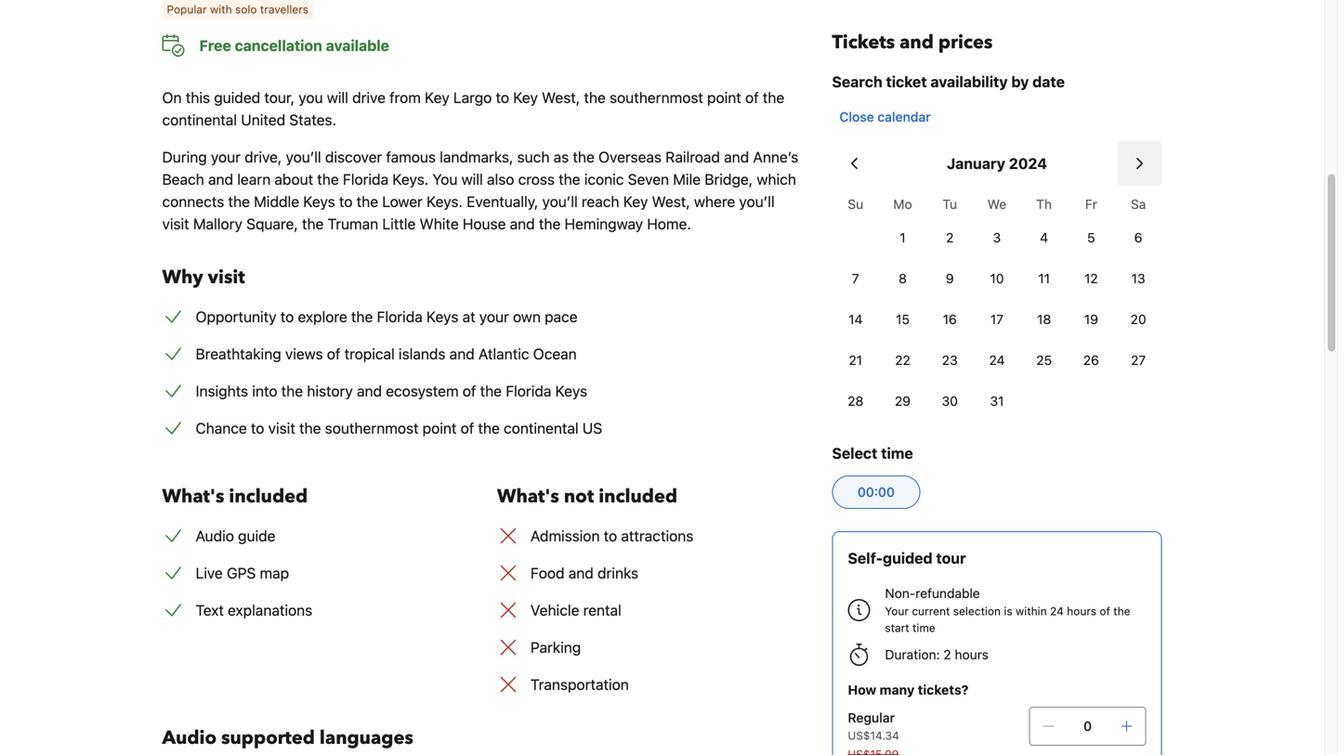 Task type: locate. For each thing, give the bounding box(es) containing it.
0 horizontal spatial what's
[[162, 484, 224, 510]]

18 January 2024 checkbox
[[1021, 301, 1068, 338]]

0 vertical spatial point
[[707, 89, 741, 106]]

12 January 2024 checkbox
[[1068, 260, 1115, 297]]

2 horizontal spatial keys
[[555, 382, 587, 400]]

0 horizontal spatial 24
[[989, 353, 1005, 368]]

january 2024
[[947, 155, 1047, 172]]

will right you
[[327, 89, 348, 106]]

islands
[[399, 345, 446, 363]]

largo
[[453, 89, 492, 106]]

florida down atlantic
[[506, 382, 551, 400]]

ecosystem
[[386, 382, 459, 400]]

hemingway
[[565, 215, 643, 233]]

to right chance
[[251, 420, 264, 437]]

audio for audio guide
[[196, 527, 234, 545]]

start
[[885, 622, 910, 635]]

text explanations
[[196, 602, 313, 619]]

guided up united
[[214, 89, 260, 106]]

0 vertical spatial 24
[[989, 353, 1005, 368]]

the inside non-refundable your current selection is within 24 hours of the start time
[[1114, 605, 1131, 618]]

home.
[[647, 215, 691, 233]]

24 inside non-refundable your current selection is within 24 hours of the start time
[[1050, 605, 1064, 618]]

1 horizontal spatial will
[[462, 171, 483, 188]]

2 vertical spatial visit
[[268, 420, 295, 437]]

of right 'ecosystem'
[[463, 382, 476, 400]]

to up truman
[[339, 193, 353, 211]]

1 vertical spatial hours
[[955, 647, 989, 663]]

visit down into
[[268, 420, 295, 437]]

2 horizontal spatial visit
[[268, 420, 295, 437]]

mo
[[893, 197, 912, 212]]

keys down "about"
[[303, 193, 335, 211]]

mallory
[[193, 215, 242, 233]]

key right from
[[425, 89, 450, 106]]

this
[[186, 89, 210, 106]]

how many tickets?
[[848, 683, 969, 698]]

west, up as
[[542, 89, 580, 106]]

1 vertical spatial 2
[[944, 647, 951, 663]]

3
[[993, 230, 1001, 245]]

what's left not on the left of page
[[497, 484, 559, 510]]

16 January 2024 checkbox
[[926, 301, 974, 338]]

1 vertical spatial visit
[[208, 265, 245, 290]]

0 vertical spatial continental
[[162, 111, 237, 129]]

cancellation
[[235, 37, 322, 54]]

what's up 'audio guide'
[[162, 484, 224, 510]]

ocean
[[533, 345, 577, 363]]

during your drive, you'll discover famous landmarks, such as the overseas railroad and anne's beach and learn about the florida keys. you will also cross the iconic seven mile bridge, which connects the middle keys to the lower keys. eventually, you'll reach key west, where you'll visit mallory square, the truman little white house and the hemingway home.
[[162, 148, 799, 233]]

0 vertical spatial your
[[211, 148, 241, 166]]

your right 'at'
[[479, 308, 509, 326]]

little
[[382, 215, 416, 233]]

0 horizontal spatial west,
[[542, 89, 580, 106]]

24 right "within" on the bottom right
[[1050, 605, 1064, 618]]

0 horizontal spatial southernmost
[[325, 420, 419, 437]]

insights into the history and ecosystem of the florida keys
[[196, 382, 587, 400]]

you'll down cross
[[542, 193, 578, 211]]

southernmost down insights into the history and ecosystem of the florida keys
[[325, 420, 419, 437]]

2 down 'tu'
[[946, 230, 954, 245]]

9 January 2024 checkbox
[[926, 260, 974, 297]]

point up railroad
[[707, 89, 741, 106]]

0 vertical spatial keys
[[303, 193, 335, 211]]

continental left us
[[504, 420, 579, 437]]

and up "ticket"
[[900, 30, 934, 55]]

0 horizontal spatial point
[[423, 420, 457, 437]]

0 horizontal spatial guided
[[214, 89, 260, 106]]

0 vertical spatial southernmost
[[610, 89, 703, 106]]

grid
[[832, 186, 1162, 420]]

non-refundable your current selection is within 24 hours of the start time
[[885, 586, 1131, 635]]

to left explore
[[280, 308, 294, 326]]

admission
[[531, 527, 600, 545]]

truman
[[328, 215, 378, 233]]

of up anne's
[[745, 89, 759, 106]]

2
[[946, 230, 954, 245], [944, 647, 951, 663]]

1 vertical spatial 24
[[1050, 605, 1064, 618]]

continental down this
[[162, 111, 237, 129]]

30
[[942, 394, 958, 409]]

27 January 2024 checkbox
[[1115, 342, 1162, 379]]

1 what's from the left
[[162, 484, 224, 510]]

0 vertical spatial guided
[[214, 89, 260, 106]]

1 horizontal spatial continental
[[504, 420, 579, 437]]

will inside on this guided tour, you will drive from key largo to key west, the southernmost point of the continental united states.
[[327, 89, 348, 106]]

1 horizontal spatial west,
[[652, 193, 690, 211]]

you'll down which
[[739, 193, 775, 211]]

1 horizontal spatial visit
[[208, 265, 245, 290]]

beach
[[162, 171, 204, 188]]

live gps map
[[196, 565, 289, 582]]

you'll
[[286, 148, 321, 166], [542, 193, 578, 211], [739, 193, 775, 211]]

0 vertical spatial west,
[[542, 89, 580, 106]]

24
[[989, 353, 1005, 368], [1050, 605, 1064, 618]]

prices
[[939, 30, 993, 55]]

us$14.34
[[848, 730, 899, 743]]

key down seven
[[623, 193, 648, 211]]

1 horizontal spatial point
[[707, 89, 741, 106]]

to up 'drinks'
[[604, 527, 617, 545]]

on this guided tour, you will drive from key largo to key west, the southernmost point of the continental united states.
[[162, 89, 785, 129]]

point down 'ecosystem'
[[423, 420, 457, 437]]

24 down 17 january 2024 option
[[989, 353, 1005, 368]]

and left learn
[[208, 171, 233, 188]]

1 vertical spatial point
[[423, 420, 457, 437]]

time inside non-refundable your current selection is within 24 hours of the start time
[[913, 622, 936, 635]]

self-guided tour
[[848, 550, 966, 567]]

search ticket availability by date
[[832, 73, 1065, 91]]

5 January 2024 checkbox
[[1068, 219, 1115, 257]]

1 vertical spatial time
[[913, 622, 936, 635]]

0 horizontal spatial your
[[211, 148, 241, 166]]

with
[[210, 3, 232, 16]]

5
[[1087, 230, 1095, 245]]

will down landmarks,
[[462, 171, 483, 188]]

what's for what's included
[[162, 484, 224, 510]]

audio guide
[[196, 527, 276, 545]]

why
[[162, 265, 203, 290]]

food and drinks
[[531, 565, 639, 582]]

pace
[[545, 308, 578, 326]]

21 January 2024 checkbox
[[832, 342, 879, 379]]

0 horizontal spatial included
[[229, 484, 308, 510]]

history
[[307, 382, 353, 400]]

chance to visit the southernmost point of the continental us
[[196, 420, 602, 437]]

13
[[1132, 271, 1146, 286]]

also
[[487, 171, 514, 188]]

included up attractions
[[599, 484, 678, 510]]

mile
[[673, 171, 701, 188]]

0 vertical spatial will
[[327, 89, 348, 106]]

2 horizontal spatial you'll
[[739, 193, 775, 211]]

included
[[229, 484, 308, 510], [599, 484, 678, 510]]

13 January 2024 checkbox
[[1115, 260, 1162, 297]]

8 January 2024 checkbox
[[879, 260, 926, 297]]

audio up "live"
[[196, 527, 234, 545]]

to
[[496, 89, 509, 106], [339, 193, 353, 211], [280, 308, 294, 326], [251, 420, 264, 437], [604, 527, 617, 545]]

hours right "within" on the bottom right
[[1067, 605, 1097, 618]]

west, up home.
[[652, 193, 690, 211]]

languages
[[320, 726, 413, 751]]

12
[[1085, 271, 1098, 286]]

2 what's from the left
[[497, 484, 559, 510]]

0 vertical spatial audio
[[196, 527, 234, 545]]

refundable
[[916, 586, 980, 601]]

0 vertical spatial visit
[[162, 215, 189, 233]]

your up learn
[[211, 148, 241, 166]]

0 horizontal spatial will
[[327, 89, 348, 106]]

1 horizontal spatial hours
[[1067, 605, 1097, 618]]

keys down ocean
[[555, 382, 587, 400]]

1 horizontal spatial guided
[[883, 550, 933, 567]]

0 horizontal spatial keys
[[303, 193, 335, 211]]

time right select
[[881, 445, 913, 462]]

1 vertical spatial your
[[479, 308, 509, 326]]

1 vertical spatial west,
[[652, 193, 690, 211]]

23 January 2024 checkbox
[[926, 342, 974, 379]]

famous
[[386, 148, 436, 166]]

and down tropical
[[357, 382, 382, 400]]

25
[[1036, 353, 1052, 368]]

united
[[241, 111, 285, 129]]

to inside on this guided tour, you will drive from key largo to key west, the southernmost point of the continental united states.
[[496, 89, 509, 106]]

learn
[[237, 171, 271, 188]]

0 horizontal spatial continental
[[162, 111, 237, 129]]

1 horizontal spatial what's
[[497, 484, 559, 510]]

you'll up "about"
[[286, 148, 321, 166]]

text
[[196, 602, 224, 619]]

1 horizontal spatial 24
[[1050, 605, 1064, 618]]

2 included from the left
[[599, 484, 678, 510]]

duration: 2 hours
[[885, 647, 989, 663]]

of down insights into the history and ecosystem of the florida keys
[[461, 420, 474, 437]]

continental
[[162, 111, 237, 129], [504, 420, 579, 437]]

southernmost inside on this guided tour, you will drive from key largo to key west, the southernmost point of the continental united states.
[[610, 89, 703, 106]]

of right "within" on the bottom right
[[1100, 605, 1110, 618]]

florida
[[343, 171, 389, 188], [377, 308, 423, 326], [506, 382, 551, 400]]

time down current
[[913, 622, 936, 635]]

rental
[[583, 602, 622, 619]]

continental inside on this guided tour, you will drive from key largo to key west, the southernmost point of the continental united states.
[[162, 111, 237, 129]]

transportation
[[531, 676, 629, 694]]

29 January 2024 checkbox
[[879, 383, 926, 420]]

15 January 2024 checkbox
[[879, 301, 926, 338]]

square,
[[246, 215, 298, 233]]

1 vertical spatial southernmost
[[325, 420, 419, 437]]

3 January 2024 checkbox
[[974, 219, 1021, 257]]

2 horizontal spatial key
[[623, 193, 648, 211]]

2 right duration:
[[944, 647, 951, 663]]

grid containing su
[[832, 186, 1162, 420]]

14 January 2024 checkbox
[[832, 301, 879, 338]]

1 horizontal spatial southernmost
[[610, 89, 703, 106]]

0 vertical spatial 2
[[946, 230, 954, 245]]

audio left supported
[[162, 726, 217, 751]]

key right largo
[[513, 89, 538, 106]]

visit up opportunity in the top of the page
[[208, 265, 245, 290]]

opportunity
[[196, 308, 277, 326]]

visit down connects
[[162, 215, 189, 233]]

0 horizontal spatial key
[[425, 89, 450, 106]]

11 January 2024 checkbox
[[1021, 260, 1068, 297]]

0 horizontal spatial hours
[[955, 647, 989, 663]]

into
[[252, 382, 277, 400]]

bridge,
[[705, 171, 753, 188]]

to right largo
[[496, 89, 509, 106]]

0 vertical spatial florida
[[343, 171, 389, 188]]

to for opportunity to explore the florida keys at your own pace
[[280, 308, 294, 326]]

key
[[425, 89, 450, 106], [513, 89, 538, 106], [623, 193, 648, 211]]

hours down selection
[[955, 647, 989, 663]]

point inside on this guided tour, you will drive from key largo to key west, the southernmost point of the continental united states.
[[707, 89, 741, 106]]

9
[[946, 271, 954, 286]]

close calendar
[[840, 109, 931, 125]]

visit
[[162, 215, 189, 233], [208, 265, 245, 290], [268, 420, 295, 437]]

vehicle
[[531, 602, 579, 619]]

0 vertical spatial hours
[[1067, 605, 1097, 618]]

1 horizontal spatial included
[[599, 484, 678, 510]]

10
[[990, 271, 1004, 286]]

1 vertical spatial will
[[462, 171, 483, 188]]

guided
[[214, 89, 260, 106], [883, 550, 933, 567]]

1 vertical spatial keys.
[[427, 193, 463, 211]]

1 vertical spatial keys
[[427, 308, 459, 326]]

guided up non- in the right bottom of the page
[[883, 550, 933, 567]]

southernmost up the overseas
[[610, 89, 703, 106]]

by
[[1011, 73, 1029, 91]]

0 horizontal spatial visit
[[162, 215, 189, 233]]

included up guide
[[229, 484, 308, 510]]

keys. down famous
[[392, 171, 429, 188]]

6
[[1134, 230, 1143, 245]]

railroad
[[666, 148, 720, 166]]

keys. down you
[[427, 193, 463, 211]]

1 vertical spatial audio
[[162, 726, 217, 751]]

15
[[896, 312, 910, 327]]

16
[[943, 312, 957, 327]]

florida down discover in the left of the page
[[343, 171, 389, 188]]

keys left 'at'
[[427, 308, 459, 326]]

florida up breathtaking views of tropical islands and atlantic ocean
[[377, 308, 423, 326]]



Task type: vqa. For each thing, say whether or not it's contained in the screenshot.


Task type: describe. For each thing, give the bounding box(es) containing it.
of inside non-refundable your current selection is within 24 hours of the start time
[[1100, 605, 1110, 618]]

your inside during your drive, you'll discover famous landmarks, such as the overseas railroad and anne's beach and learn about the florida keys. you will also cross the iconic seven mile bridge, which connects the middle keys to the lower keys. eventually, you'll reach key west, where you'll visit mallory square, the truman little white house and the hemingway home.
[[211, 148, 241, 166]]

date
[[1033, 73, 1065, 91]]

tour
[[936, 550, 966, 567]]

2024
[[1009, 155, 1047, 172]]

states.
[[289, 111, 336, 129]]

seven
[[628, 171, 669, 188]]

calendar
[[878, 109, 931, 125]]

to for chance to visit the southernmost point of the continental us
[[251, 420, 264, 437]]

of inside on this guided tour, you will drive from key largo to key west, the southernmost point of the continental united states.
[[745, 89, 759, 106]]

24 inside checkbox
[[989, 353, 1005, 368]]

17
[[991, 312, 1004, 327]]

cross
[[518, 171, 555, 188]]

31
[[990, 394, 1004, 409]]

duration:
[[885, 647, 940, 663]]

1 vertical spatial guided
[[883, 550, 933, 567]]

tickets
[[832, 30, 895, 55]]

select
[[832, 445, 878, 462]]

january
[[947, 155, 1006, 172]]

1 horizontal spatial you'll
[[542, 193, 578, 211]]

middle
[[254, 193, 299, 211]]

0 vertical spatial keys.
[[392, 171, 429, 188]]

fr
[[1085, 197, 1097, 212]]

anne's
[[753, 148, 799, 166]]

key inside during your drive, you'll discover famous landmarks, such as the overseas railroad and anne's beach and learn about the florida keys. you will also cross the iconic seven mile bridge, which connects the middle keys to the lower keys. eventually, you'll reach key west, where you'll visit mallory square, the truman little white house and the hemingway home.
[[623, 193, 648, 211]]

map
[[260, 565, 289, 582]]

about
[[275, 171, 313, 188]]

6 January 2024 checkbox
[[1115, 219, 1162, 257]]

eventually,
[[467, 193, 538, 211]]

you
[[299, 89, 323, 106]]

1
[[900, 230, 906, 245]]

lower
[[382, 193, 423, 211]]

hours inside non-refundable your current selection is within 24 hours of the start time
[[1067, 605, 1097, 618]]

2 January 2024 checkbox
[[926, 219, 974, 257]]

white
[[420, 215, 459, 233]]

florida inside during your drive, you'll discover famous landmarks, such as the overseas railroad and anne's beach and learn about the florida keys. you will also cross the iconic seven mile bridge, which connects the middle keys to the lower keys. eventually, you'll reach key west, where you'll visit mallory square, the truman little white house and the hemingway home.
[[343, 171, 389, 188]]

1 January 2024 checkbox
[[879, 219, 926, 257]]

explore
[[298, 308, 347, 326]]

and down 'at'
[[450, 345, 475, 363]]

2 vertical spatial keys
[[555, 382, 587, 400]]

and down eventually,
[[510, 215, 535, 233]]

2 inside option
[[946, 230, 954, 245]]

breathtaking
[[196, 345, 281, 363]]

th
[[1036, 197, 1052, 212]]

west, inside on this guided tour, you will drive from key largo to key west, the southernmost point of the continental united states.
[[542, 89, 580, 106]]

drive,
[[245, 148, 282, 166]]

tickets?
[[918, 683, 969, 698]]

keys inside during your drive, you'll discover famous landmarks, such as the overseas railroad and anne's beach and learn about the florida keys. you will also cross the iconic seven mile bridge, which connects the middle keys to the lower keys. eventually, you'll reach key west, where you'll visit mallory square, the truman little white house and the hemingway home.
[[303, 193, 335, 211]]

non-
[[885, 586, 916, 601]]

visit inside during your drive, you'll discover famous landmarks, such as the overseas railroad and anne's beach and learn about the florida keys. you will also cross the iconic seven mile bridge, which connects the middle keys to the lower keys. eventually, you'll reach key west, where you'll visit mallory square, the truman little white house and the hemingway home.
[[162, 215, 189, 233]]

atlantic
[[479, 345, 529, 363]]

24 January 2024 checkbox
[[974, 342, 1021, 379]]

to for admission to attractions
[[604, 527, 617, 545]]

west, inside during your drive, you'll discover famous landmarks, such as the overseas railroad and anne's beach and learn about the florida keys. you will also cross the iconic seven mile bridge, which connects the middle keys to the lower keys. eventually, you'll reach key west, where you'll visit mallory square, the truman little white house and the hemingway home.
[[652, 193, 690, 211]]

landmarks,
[[440, 148, 513, 166]]

29
[[895, 394, 911, 409]]

30 January 2024 checkbox
[[926, 383, 974, 420]]

popular
[[167, 3, 207, 16]]

reach
[[582, 193, 619, 211]]

search
[[832, 73, 883, 91]]

0 vertical spatial time
[[881, 445, 913, 462]]

25 January 2024 checkbox
[[1021, 342, 1068, 379]]

overseas
[[599, 148, 662, 166]]

7 January 2024 checkbox
[[832, 260, 879, 297]]

audio for audio supported languages
[[162, 726, 217, 751]]

many
[[880, 683, 915, 698]]

28 January 2024 checkbox
[[832, 383, 879, 420]]

parking
[[531, 639, 581, 657]]

and up bridge,
[[724, 148, 749, 166]]

on
[[162, 89, 182, 106]]

su
[[848, 197, 864, 212]]

4
[[1040, 230, 1048, 245]]

14
[[849, 312, 863, 327]]

17 January 2024 checkbox
[[974, 301, 1021, 338]]

own
[[513, 308, 541, 326]]

current
[[912, 605, 950, 618]]

4 January 2024 checkbox
[[1021, 219, 1068, 257]]

tu
[[943, 197, 957, 212]]

opportunity to explore the florida keys at your own pace
[[196, 308, 578, 326]]

1 horizontal spatial keys
[[427, 308, 459, 326]]

10 January 2024 checkbox
[[974, 260, 1021, 297]]

and right food
[[569, 565, 594, 582]]

views
[[285, 345, 323, 363]]

1 horizontal spatial key
[[513, 89, 538, 106]]

21
[[849, 353, 863, 368]]

such
[[517, 148, 550, 166]]

regular us$14.34
[[848, 711, 899, 743]]

20 January 2024 checkbox
[[1115, 301, 1162, 338]]

close
[[840, 109, 874, 125]]

which
[[757, 171, 796, 188]]

31 January 2024 checkbox
[[974, 383, 1021, 420]]

to inside during your drive, you'll discover famous landmarks, such as the overseas railroad and anne's beach and learn about the florida keys. you will also cross the iconic seven mile bridge, which connects the middle keys to the lower keys. eventually, you'll reach key west, where you'll visit mallory square, the truman little white house and the hemingway home.
[[339, 193, 353, 211]]

is
[[1004, 605, 1013, 618]]

house
[[463, 215, 506, 233]]

27
[[1131, 353, 1146, 368]]

you
[[433, 171, 458, 188]]

selection
[[953, 605, 1001, 618]]

where
[[694, 193, 735, 211]]

what's for what's not included
[[497, 484, 559, 510]]

19
[[1084, 312, 1098, 327]]

within
[[1016, 605, 1047, 618]]

guided inside on this guided tour, you will drive from key largo to key west, the southernmost point of the continental united states.
[[214, 89, 260, 106]]

0 horizontal spatial you'll
[[286, 148, 321, 166]]

explanations
[[228, 602, 313, 619]]

audio supported languages
[[162, 726, 413, 751]]

11
[[1038, 271, 1050, 286]]

us
[[583, 420, 602, 437]]

22 January 2024 checkbox
[[879, 342, 926, 379]]

26 January 2024 checkbox
[[1068, 342, 1115, 379]]

1 vertical spatial florida
[[377, 308, 423, 326]]

close calendar button
[[832, 100, 938, 134]]

1 vertical spatial continental
[[504, 420, 579, 437]]

2 vertical spatial florida
[[506, 382, 551, 400]]

supported
[[221, 726, 315, 751]]

what's included
[[162, 484, 308, 510]]

as
[[554, 148, 569, 166]]

vehicle rental
[[531, 602, 622, 619]]

ticket
[[886, 73, 927, 91]]

popular with solo travellers
[[167, 3, 309, 16]]

22
[[895, 353, 911, 368]]

what's not included
[[497, 484, 678, 510]]

available
[[326, 37, 389, 54]]

of right views at the top
[[327, 345, 341, 363]]

we
[[988, 197, 1007, 212]]

1 horizontal spatial your
[[479, 308, 509, 326]]

1 included from the left
[[229, 484, 308, 510]]

will inside during your drive, you'll discover famous landmarks, such as the overseas railroad and anne's beach and learn about the florida keys. you will also cross the iconic seven mile bridge, which connects the middle keys to the lower keys. eventually, you'll reach key west, where you'll visit mallory square, the truman little white house and the hemingway home.
[[462, 171, 483, 188]]

gps
[[227, 565, 256, 582]]

19 January 2024 checkbox
[[1068, 301, 1115, 338]]



